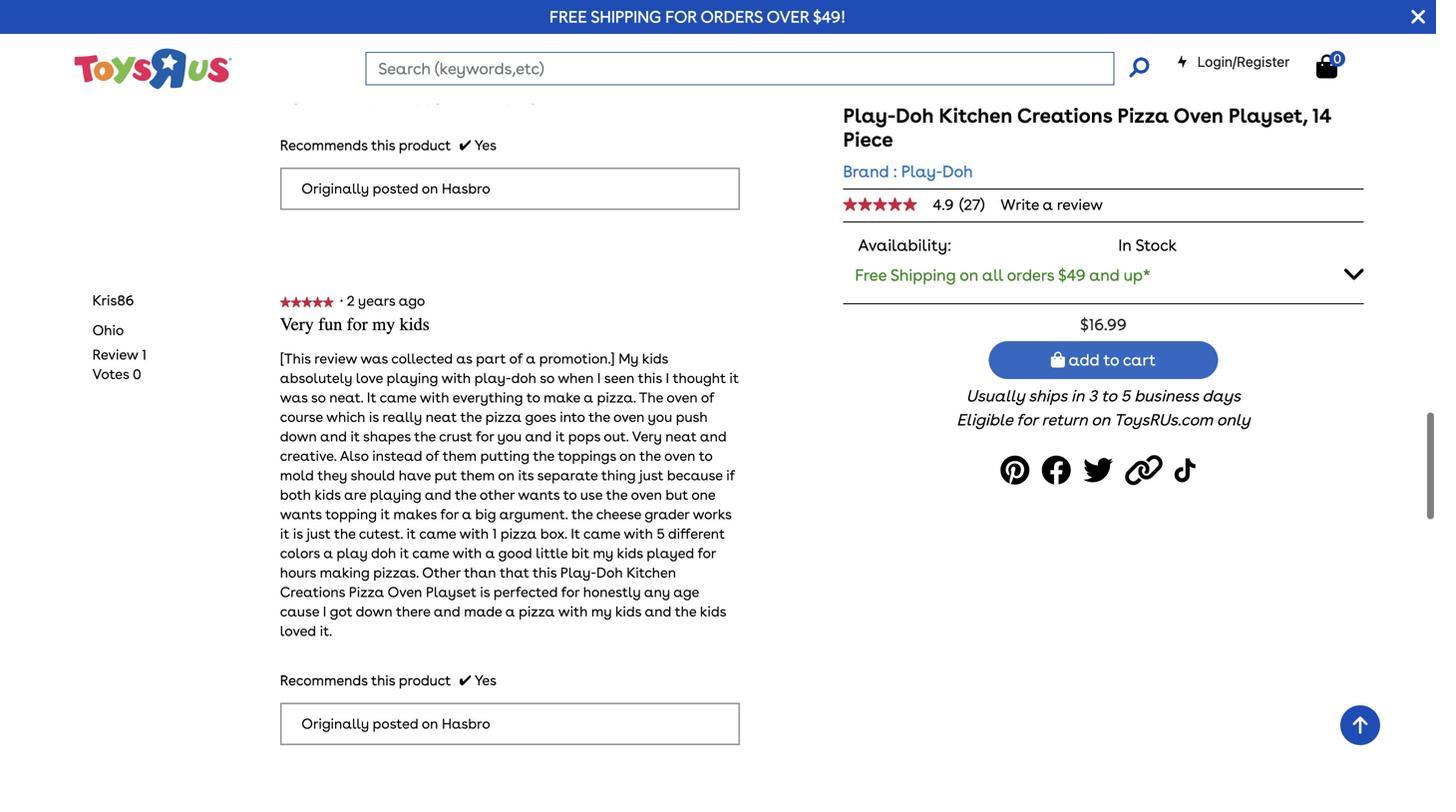 Task type: locate. For each thing, give the bounding box(es) containing it.
pizza
[[1118, 104, 1169, 128], [349, 583, 384, 600]]

it up "pizzas."
[[400, 544, 409, 561]]

for
[[347, 313, 368, 334], [1017, 410, 1038, 430], [476, 427, 494, 444], [440, 505, 459, 522], [698, 544, 716, 561], [561, 583, 580, 600]]

1 vertical spatial wants
[[280, 505, 322, 522]]

wants down both
[[280, 505, 322, 522]]

playing
[[387, 369, 438, 386], [370, 485, 422, 502]]

copy a link to play-doh kitchen creations pizza oven playset, 14 piece image
[[1126, 448, 1169, 493]]

very
[[280, 313, 314, 334], [632, 427, 662, 444]]

review right write
[[1057, 196, 1103, 213]]

0 right login/register
[[1334, 51, 1342, 66]]

5 right 3
[[1121, 386, 1130, 406]]

so down absolutely
[[311, 388, 326, 405]]

0 vertical spatial them
[[443, 446, 477, 463]]

2 horizontal spatial play-
[[902, 162, 943, 181]]

and down the put
[[425, 485, 452, 502]]

it up the cutest.
[[381, 505, 390, 522]]

2 vertical spatial of
[[426, 446, 439, 463]]

1 horizontal spatial very
[[632, 427, 662, 444]]

and left up*
[[1090, 265, 1120, 285]]

you down the
[[648, 408, 672, 424]]

they
[[317, 466, 347, 483]]

1 vertical spatial oven
[[388, 583, 422, 600]]

pizza down the "perfected"
[[519, 602, 555, 619]]

oven up because
[[664, 446, 696, 463]]

1 vertical spatial very
[[632, 427, 662, 444]]

share a link to play-doh kitchen creations pizza oven playset, 14 piece on twitter image
[[1084, 448, 1120, 493]]

1 vertical spatial it
[[571, 524, 580, 541]]

shopping bag image inside add to cart button
[[1051, 352, 1065, 368]]

1 vertical spatial is
[[293, 524, 303, 541]]

1 vertical spatial creations
[[280, 583, 345, 600]]

1 originally from the top
[[302, 179, 369, 196]]

2 vertical spatial is
[[480, 583, 490, 600]]

1 vertical spatial 5
[[657, 524, 665, 541]]

5
[[1121, 386, 1130, 406], [657, 524, 665, 541]]

0 horizontal spatial shopping bag image
[[1051, 352, 1065, 368]]

$16.99
[[1080, 315, 1127, 334]]

0 vertical spatial 0
[[1334, 51, 1342, 66]]

and
[[1090, 265, 1120, 285], [320, 427, 347, 444], [525, 427, 552, 444], [700, 427, 727, 444], [425, 485, 452, 502], [434, 602, 460, 619], [645, 602, 672, 619]]

everything
[[453, 388, 523, 405]]

0 vertical spatial hasbro
[[442, 179, 490, 196]]

doh down the cutest.
[[371, 544, 396, 561]]

free shipping on all orders $49 and up*
[[855, 265, 1151, 285]]

kitchen up the 'brand : play-doh' link
[[939, 104, 1013, 128]]

write a review
[[1001, 196, 1103, 213]]

create a pinterest pin for play-doh kitchen creations pizza oven playset, 14 piece image
[[1001, 448, 1036, 493]]

neat
[[426, 408, 457, 424], [666, 427, 697, 444]]

0 vertical spatial yes
[[475, 136, 497, 153]]

1 horizontal spatial is
[[369, 408, 379, 424]]

other
[[422, 563, 461, 580]]

my down honestly
[[591, 602, 612, 619]]

very inside [this review was collected as part of a promotion.] my kids absolutely love playing with play-doh so when i seen this i thought it was so neat. it came with everything to make a pizza. the oven of course which is really neat the pizza goes into the oven you push down and it shapes the crust for you and it pops out. very neat and creative. also instead of them putting the toppings on the oven to mold they should have put them on its separate thing just because if both kids are playing and the other wants to use the oven but one wants topping it makes for a big argument. the cheese grader works it is just the cutest. it came with 1 pizza box. it came with 5 different colors a play doh it came with a good little bit my kids played for hours making pizzas. other than that this play-doh kitchen creations pizza oven playset is perfected for honestly any age cause i got down there and made a pizza with my kids and the kids loved it.
[[632, 427, 662, 444]]

with up 'than'
[[453, 544, 482, 561]]

0 vertical spatial my
[[372, 313, 395, 334]]

0 vertical spatial pizza
[[1118, 104, 1169, 128]]

play- down bit
[[560, 563, 597, 580]]

of right part
[[509, 349, 523, 366]]

0 horizontal spatial 0
[[133, 365, 141, 382]]

only
[[1217, 410, 1251, 430]]

1 horizontal spatial review
[[1057, 196, 1103, 213]]

them up other
[[461, 466, 495, 483]]

0
[[1334, 51, 1342, 66], [133, 365, 141, 382]]

down
[[280, 427, 317, 444], [356, 602, 393, 619]]

the
[[460, 408, 482, 424], [589, 408, 610, 424], [414, 427, 436, 444], [533, 446, 555, 463], [640, 446, 661, 463], [455, 485, 477, 502], [606, 485, 628, 502], [571, 505, 593, 522], [334, 524, 356, 541], [675, 602, 697, 619]]

list
[[92, 344, 147, 383]]

free
[[550, 7, 587, 26]]

1 vertical spatial playing
[[370, 485, 422, 502]]

fun
[[319, 313, 342, 334]]

is up 'colors' on the bottom of page
[[293, 524, 303, 541]]

if
[[727, 466, 735, 483]]

originally
[[302, 179, 369, 196], [302, 714, 369, 731]]

review
[[1057, 196, 1103, 213], [315, 349, 357, 366]]

shopping bag image inside "0" link
[[1317, 54, 1338, 78]]

recommends this product ✔ yes
[[280, 136, 497, 153], [280, 671, 497, 688]]

pizza up good
[[501, 524, 537, 541]]

really
[[383, 408, 422, 424]]

up*
[[1124, 265, 1151, 285]]

and down playset
[[434, 602, 460, 619]]

usually ships in 3 to 5 business days eligible for return on toysrus.com only
[[957, 386, 1251, 430]]

0 horizontal spatial kitchen
[[627, 563, 676, 580]]

for down 2
[[347, 313, 368, 334]]

the
[[639, 388, 663, 405]]

my right bit
[[593, 544, 614, 561]]

2 horizontal spatial of
[[701, 388, 715, 405]]

hours
[[280, 563, 316, 580]]

down down course
[[280, 427, 317, 444]]

0 horizontal spatial was
[[280, 388, 308, 405]]

usually
[[967, 386, 1025, 406]]

1 vertical spatial shopping bag image
[[1051, 352, 1065, 368]]

a left big at the left bottom of page
[[462, 505, 472, 522]]

my down · 2 years ago
[[372, 313, 395, 334]]

0 horizontal spatial just
[[307, 524, 331, 541]]

it up also
[[351, 427, 360, 444]]

0 vertical spatial review
[[1057, 196, 1103, 213]]

2 product from the top
[[399, 671, 451, 688]]

0 vertical spatial ✔
[[460, 136, 471, 153]]

on
[[422, 179, 438, 196], [960, 265, 979, 285], [1092, 410, 1111, 430], [620, 446, 636, 463], [498, 466, 515, 483], [422, 714, 438, 731]]

0 horizontal spatial doh
[[371, 544, 396, 561]]

i left got
[[323, 602, 327, 619]]

0 vertical spatial posted
[[373, 179, 419, 196]]

free shipping for orders over $49!
[[550, 7, 846, 26]]

0 right votes
[[133, 365, 141, 382]]

0 vertical spatial originally
[[302, 179, 369, 196]]

1 horizontal spatial creations
[[1017, 104, 1113, 128]]

originally posted on hasbro
[[302, 179, 490, 196], [302, 714, 490, 731]]

tiktok image
[[1175, 448, 1201, 493]]

it
[[730, 369, 739, 386], [351, 427, 360, 444], [556, 427, 565, 444], [381, 505, 390, 522], [280, 524, 289, 541], [407, 524, 416, 541], [400, 544, 409, 561]]

very fun for my kids
[[280, 313, 430, 334]]

0 horizontal spatial 5
[[657, 524, 665, 541]]

0 vertical spatial was
[[360, 349, 388, 366]]

of down thought
[[701, 388, 715, 405]]

1 vertical spatial review
[[315, 349, 357, 366]]

0 inside "ohio review 1 votes 0"
[[133, 365, 141, 382]]

just right 'thing'
[[639, 466, 664, 483]]

shapes
[[363, 427, 411, 444]]

0 vertical spatial oven
[[1174, 104, 1224, 128]]

shopping bag image up 14
[[1317, 54, 1338, 78]]

5 down grader
[[657, 524, 665, 541]]

play-
[[843, 104, 896, 128], [902, 162, 943, 181], [560, 563, 597, 580]]

kids right my at the top of page
[[642, 349, 668, 366]]

0 horizontal spatial 1
[[142, 345, 147, 362]]

for right the "makes"
[[440, 505, 459, 522]]

2 posted from the top
[[373, 714, 419, 731]]

2 recommends this product ✔ yes from the top
[[280, 671, 497, 688]]

to inside button
[[1104, 350, 1120, 370]]

with
[[442, 369, 471, 386], [420, 388, 449, 405], [459, 524, 489, 541], [624, 524, 653, 541], [453, 544, 482, 561], [558, 602, 588, 619]]

make
[[544, 388, 581, 405]]

1 vertical spatial product
[[399, 671, 451, 688]]

just up 'colors' on the bottom of page
[[307, 524, 331, 541]]

oven down login/register button
[[1174, 104, 1224, 128]]

very right the 'out.'
[[632, 427, 662, 444]]

review up absolutely
[[315, 349, 357, 366]]

1 inside [this review was collected as part of a promotion.] my kids absolutely love playing with play-doh so when i seen this i thought it was so neat. it came with everything to make a pizza. the oven of course which is really neat the pizza goes into the oven you push down and it shapes the crust for you and it pops out. very neat and creative. also instead of them putting the toppings on the oven to mold they should have put them on its separate thing just because if both kids are playing and the other wants to use the oven but one wants topping it makes for a big argument. the cheese grader works it is just the cutest. it came with 1 pizza box. it came with 5 different colors a play doh it came with a good little bit my kids played for hours making pizzas. other than that this play-doh kitchen creations pizza oven playset is perfected for honestly any age cause i got down there and made a pizza with my kids and the kids loved it.
[[492, 524, 497, 541]]

kitchen
[[939, 104, 1013, 128], [627, 563, 676, 580]]

1 vertical spatial yes
[[475, 671, 497, 688]]

i left thought
[[666, 369, 669, 386]]

·
[[340, 291, 343, 308]]

1 product from the top
[[399, 136, 451, 153]]

creations inside 'play-doh kitchen creations pizza oven playset, 14 piece brand : play-doh'
[[1017, 104, 1113, 128]]

1 horizontal spatial 1
[[492, 524, 497, 541]]

use
[[580, 485, 603, 502]]

2 vertical spatial my
[[591, 602, 612, 619]]

was up love
[[360, 349, 388, 366]]

1 horizontal spatial of
[[509, 349, 523, 366]]

0 vertical spatial play-
[[843, 104, 896, 128]]

1 vertical spatial 1
[[492, 524, 497, 541]]

neat down the push
[[666, 427, 697, 444]]

0 vertical spatial wants
[[518, 485, 560, 502]]

when
[[558, 369, 594, 386]]

for down ships
[[1017, 410, 1038, 430]]

0 vertical spatial recommends
[[280, 136, 368, 153]]

1 vertical spatial down
[[356, 602, 393, 619]]

with down as
[[442, 369, 471, 386]]

1 horizontal spatial neat
[[666, 427, 697, 444]]

oven
[[667, 388, 698, 405], [614, 408, 645, 424], [664, 446, 696, 463], [631, 485, 662, 502]]

2 originally posted on hasbro from the top
[[302, 714, 490, 731]]

any
[[644, 583, 670, 600]]

review inside [this review was collected as part of a promotion.] my kids absolutely love playing with play-doh so when i seen this i thought it was so neat. it came with everything to make a pizza. the oven of course which is really neat the pizza goes into the oven you push down and it shapes the crust for you and it pops out. very neat and creative. also instead of them putting the toppings on the oven to mold they should have put them on its separate thing just because if both kids are playing and the other wants to use the oven but one wants topping it makes for a big argument. the cheese grader works it is just the cutest. it came with 1 pizza box. it came with 5 different colors a play doh it came with a good little bit my kids played for hours making pizzas. other than that this play-doh kitchen creations pizza oven playset is perfected for honestly any age cause i got down there and made a pizza with my kids and the kids loved it.
[[315, 349, 357, 366]]

1 vertical spatial recommends
[[280, 671, 368, 688]]

posted
[[373, 179, 419, 196], [373, 714, 419, 731]]

it down into
[[556, 427, 565, 444]]

2 vertical spatial pizza
[[519, 602, 555, 619]]

1 down big at the left bottom of page
[[492, 524, 497, 541]]

was up course
[[280, 388, 308, 405]]

love
[[356, 369, 383, 386]]

brand : play-doh link
[[843, 160, 973, 184]]

1 horizontal spatial 0
[[1334, 51, 1342, 66]]

1 vertical spatial them
[[461, 466, 495, 483]]

1 horizontal spatial down
[[356, 602, 393, 619]]

cause
[[280, 602, 319, 619]]

0 vertical spatial of
[[509, 349, 523, 366]]

★★★★★
[[280, 295, 334, 307], [280, 295, 334, 307]]

1 horizontal spatial doh
[[896, 104, 934, 128]]

very left fun
[[280, 313, 314, 334]]

1 horizontal spatial so
[[540, 369, 555, 386]]

play- right :
[[902, 162, 943, 181]]

is up made at the left bottom of the page
[[480, 583, 490, 600]]

1 horizontal spatial it
[[571, 524, 580, 541]]

a right part
[[526, 349, 536, 366]]

of up the put
[[426, 446, 439, 463]]

1 horizontal spatial shopping bag image
[[1317, 54, 1338, 78]]

0 horizontal spatial play-
[[560, 563, 597, 580]]

1 vertical spatial recommends this product ✔ yes
[[280, 671, 497, 688]]

doh up honestly
[[597, 563, 623, 580]]

ohio
[[92, 321, 124, 338]]

with down big at the left bottom of page
[[459, 524, 489, 541]]

play-doh kitchen creations pizza oven playset, 14 piece brand : play-doh
[[843, 104, 1332, 181]]

goes
[[525, 408, 556, 424]]

to right add on the top right of the page
[[1104, 350, 1120, 370]]

1 inside "ohio review 1 votes 0"
[[142, 345, 147, 362]]

it right thought
[[730, 369, 739, 386]]

1 vertical spatial originally posted on hasbro
[[302, 714, 490, 731]]

product
[[399, 136, 451, 153], [399, 671, 451, 688]]

thing
[[601, 466, 636, 483]]

1 vertical spatial pizza
[[349, 583, 384, 600]]

for down different
[[698, 544, 716, 561]]

1 horizontal spatial pizza
[[1118, 104, 1169, 128]]

0 horizontal spatial pizza
[[349, 583, 384, 600]]

doh up 4.9 (27)
[[943, 162, 973, 181]]

· 2 years ago
[[340, 291, 432, 308]]

doh right piece
[[896, 104, 934, 128]]

down right got
[[356, 602, 393, 619]]

to
[[1104, 350, 1120, 370], [1101, 386, 1117, 406], [527, 388, 540, 405], [699, 446, 713, 463], [563, 485, 577, 502]]

0 vertical spatial originally posted on hasbro
[[302, 179, 490, 196]]

0 vertical spatial 5
[[1121, 386, 1130, 406]]

i left seen
[[597, 369, 601, 386]]

0 vertical spatial playing
[[387, 369, 438, 386]]

shopping bag image left add on the top right of the page
[[1051, 352, 1065, 368]]

it up bit
[[571, 524, 580, 541]]

to right 3
[[1101, 386, 1117, 406]]

1 vertical spatial doh
[[371, 544, 396, 561]]

1 vertical spatial kitchen
[[627, 563, 676, 580]]

wants up argument.
[[518, 485, 560, 502]]

add to cart button
[[989, 341, 1218, 379]]

ohio review 1 votes 0
[[92, 321, 147, 382]]

it up 'colors' on the bottom of page
[[280, 524, 289, 541]]

✔
[[460, 136, 471, 153], [460, 671, 471, 688]]

0 horizontal spatial it
[[367, 388, 376, 405]]

than
[[464, 563, 496, 580]]

doh inside [this review was collected as part of a promotion.] my kids absolutely love playing with play-doh so when i seen this i thought it was so neat. it came with everything to make a pizza. the oven of course which is really neat the pizza goes into the oven you push down and it shapes the crust for you and it pops out. very neat and creative. also instead of them putting the toppings on the oven to mold they should have put them on its separate thing just because if both kids are playing and the other wants to use the oven but one wants topping it makes for a big argument. the cheese grader works it is just the cutest. it came with 1 pizza box. it came with 5 different colors a play doh it came with a good little bit my kids played for hours making pizzas. other than that this play-doh kitchen creations pizza oven playset is perfected for honestly any age cause i got down there and made a pizza with my kids and the kids loved it.
[[597, 563, 623, 580]]

it
[[367, 388, 376, 405], [571, 524, 580, 541]]

add to cart
[[1065, 350, 1156, 370]]

so up make
[[540, 369, 555, 386]]

oven up the push
[[667, 388, 698, 405]]

2 vertical spatial doh
[[597, 563, 623, 580]]

2 originally from the top
[[302, 714, 369, 731]]

creations up 'cause'
[[280, 583, 345, 600]]

0 vertical spatial 1
[[142, 345, 147, 362]]

doh
[[511, 369, 537, 386], [371, 544, 396, 561]]

kitchen inside 'play-doh kitchen creations pizza oven playset, 14 piece brand : play-doh'
[[939, 104, 1013, 128]]

on inside dropdown button
[[960, 265, 979, 285]]

0 vertical spatial product
[[399, 136, 451, 153]]

None search field
[[366, 52, 1150, 85]]

doh up "everything"
[[511, 369, 537, 386]]

is up "shapes"
[[369, 408, 379, 424]]

1 vertical spatial play-
[[902, 162, 943, 181]]

neat up crust at bottom left
[[426, 408, 457, 424]]

5 inside [this review was collected as part of a promotion.] my kids absolutely love playing with play-doh so when i seen this i thought it was so neat. it came with everything to make a pizza. the oven of course which is really neat the pizza goes into the oven you push down and it shapes the crust for you and it pops out. very neat and creative. also instead of them putting the toppings on the oven to mold they should have put them on its separate thing just because if both kids are playing and the other wants to use the oven but one wants topping it makes for a big argument. the cheese grader works it is just the cutest. it came with 1 pizza box. it came with 5 different colors a play doh it came with a good little bit my kids played for hours making pizzas. other than that this play-doh kitchen creations pizza oven playset is perfected for honestly any age cause i got down there and made a pizza with my kids and the kids loved it.
[[657, 524, 665, 541]]

a down when
[[584, 388, 594, 405]]

kids down different
[[700, 602, 726, 619]]

0 horizontal spatial oven
[[388, 583, 422, 600]]

them down crust at bottom left
[[443, 446, 477, 463]]

1 horizontal spatial just
[[639, 466, 664, 483]]

1 horizontal spatial oven
[[1174, 104, 1224, 128]]

and down the push
[[700, 427, 727, 444]]

1 vertical spatial posted
[[373, 714, 419, 731]]

for
[[666, 7, 697, 26]]

1 vertical spatial 0
[[133, 365, 141, 382]]

1 vertical spatial doh
[[943, 162, 973, 181]]

one
[[692, 485, 716, 502]]

0 link
[[1317, 51, 1358, 79]]

you up putting
[[498, 427, 522, 444]]

makes
[[394, 505, 437, 522]]

0 horizontal spatial very
[[280, 313, 314, 334]]

played
[[647, 544, 694, 561]]

1 vertical spatial you
[[498, 427, 522, 444]]

making
[[320, 563, 370, 580]]

toppings
[[558, 446, 616, 463]]

0 vertical spatial it
[[367, 388, 376, 405]]

eligible
[[957, 410, 1013, 430]]

a right write
[[1043, 196, 1053, 213]]

little
[[536, 544, 568, 561]]

separate
[[537, 466, 598, 483]]

play- up brand in the top of the page
[[843, 104, 896, 128]]

my
[[372, 313, 395, 334], [593, 544, 614, 561], [591, 602, 612, 619]]

i
[[597, 369, 601, 386], [666, 369, 669, 386], [323, 602, 327, 619]]

absolutely
[[280, 369, 352, 386]]

shopping bag image
[[1317, 54, 1338, 78], [1051, 352, 1065, 368]]

pizza inside [this review was collected as part of a promotion.] my kids absolutely love playing with play-doh so when i seen this i thought it was so neat. it came with everything to make a pizza. the oven of course which is really neat the pizza goes into the oven you push down and it shapes the crust for you and it pops out. very neat and creative. also instead of them putting the toppings on the oven to mold they should have put them on its separate thing just because if both kids are playing and the other wants to use the oven but one wants topping it makes for a big argument. the cheese grader works it is just the cutest. it came with 1 pizza box. it came with 5 different colors a play doh it came with a good little bit my kids played for hours making pizzas. other than that this play-doh kitchen creations pizza oven playset is perfected for honestly any age cause i got down there and made a pizza with my kids and the kids loved it.
[[349, 583, 384, 600]]



Task type: describe. For each thing, give the bounding box(es) containing it.
3
[[1089, 386, 1098, 406]]

cheese
[[596, 505, 642, 522]]

share play-doh kitchen creations pizza oven playset, 14 piece on facebook image
[[1042, 448, 1078, 493]]

and down which
[[320, 427, 347, 444]]

both
[[280, 485, 311, 502]]

close button image
[[1412, 6, 1426, 28]]

kids down honestly
[[615, 602, 642, 619]]

all
[[983, 265, 1003, 285]]

1 ✔ from the top
[[460, 136, 471, 153]]

0 vertical spatial doh
[[896, 104, 934, 128]]

1 horizontal spatial play-
[[843, 104, 896, 128]]

put
[[435, 466, 457, 483]]

a left play
[[323, 544, 333, 561]]

kids left played
[[617, 544, 643, 561]]

2 ✔ from the top
[[460, 671, 471, 688]]

1 horizontal spatial was
[[360, 349, 388, 366]]

to up goes at left
[[527, 388, 540, 405]]

that
[[500, 563, 529, 580]]

1 originally posted on hasbro from the top
[[302, 179, 490, 196]]

because
[[667, 466, 723, 483]]

and down the any
[[645, 602, 672, 619]]

piece
[[843, 128, 893, 152]]

seen
[[604, 369, 635, 386]]

1 hasbro from the top
[[442, 179, 490, 196]]

1 vertical spatial neat
[[666, 427, 697, 444]]

oven inside 'play-doh kitchen creations pizza oven playset, 14 piece brand : play-doh'
[[1174, 104, 1224, 128]]

2 horizontal spatial doh
[[943, 162, 973, 181]]

2
[[347, 291, 355, 308]]

for inside usually ships in 3 to 5 business days eligible for return on toysrus.com only
[[1017, 410, 1038, 430]]

playset
[[426, 583, 477, 600]]

kids down they
[[315, 485, 341, 502]]

its
[[518, 466, 534, 483]]

for down bit
[[561, 583, 580, 600]]

1 vertical spatial was
[[280, 388, 308, 405]]

[this
[[280, 349, 311, 366]]

1 horizontal spatial wants
[[518, 485, 560, 502]]

2 yes from the top
[[475, 671, 497, 688]]

votes
[[92, 365, 129, 382]]

0 vertical spatial is
[[369, 408, 379, 424]]

over
[[767, 7, 809, 26]]

instead
[[372, 446, 422, 463]]

1 recommends from the top
[[280, 136, 368, 153]]

came up really
[[380, 388, 417, 405]]

but
[[666, 485, 688, 502]]

free
[[855, 265, 887, 285]]

Enter Keyword or Item No. search field
[[366, 52, 1115, 85]]

0 horizontal spatial i
[[323, 602, 327, 619]]

write
[[1001, 196, 1039, 213]]

pizzas.
[[373, 563, 419, 580]]

a up 'than'
[[485, 544, 495, 561]]

5 inside usually ships in 3 to 5 business days eligible for return on toysrus.com only
[[1121, 386, 1130, 406]]

0 vertical spatial neat
[[426, 408, 457, 424]]

out.
[[604, 427, 629, 444]]

crust
[[439, 427, 472, 444]]

good
[[498, 544, 532, 561]]

days
[[1203, 386, 1241, 406]]

box.
[[541, 524, 567, 541]]

0 vertical spatial you
[[648, 408, 672, 424]]

1 posted from the top
[[373, 179, 419, 196]]

0 horizontal spatial wants
[[280, 505, 322, 522]]

on inside usually ships in 3 to 5 business days eligible for return on toysrus.com only
[[1092, 410, 1111, 430]]

with up really
[[420, 388, 449, 405]]

orders
[[701, 7, 763, 26]]

and down goes at left
[[525, 427, 552, 444]]

course
[[280, 408, 323, 424]]

toys r us image
[[72, 46, 232, 91]]

creative.
[[280, 446, 337, 463]]

a down the "perfected"
[[506, 602, 515, 619]]

0 horizontal spatial so
[[311, 388, 326, 405]]

colors
[[280, 544, 320, 561]]

for up putting
[[476, 427, 494, 444]]

oven up grader
[[631, 485, 662, 502]]

0 vertical spatial just
[[639, 466, 664, 483]]

my
[[619, 349, 639, 366]]

review
[[92, 345, 138, 362]]

0 vertical spatial so
[[540, 369, 555, 386]]

creations inside [this review was collected as part of a promotion.] my kids absolutely love playing with play-doh so when i seen this i thought it was so neat. it came with everything to make a pizza. the oven of course which is really neat the pizza goes into the oven you push down and it shapes the crust for you and it pops out. very neat and creative. also instead of them putting the toppings on the oven to mold they should have put them on its separate thing just because if both kids are playing and the other wants to use the oven but one wants topping it makes for a big argument. the cheese grader works it is just the cutest. it came with 1 pizza box. it came with 5 different colors a play doh it came with a good little bit my kids played for hours making pizzas. other than that this play-doh kitchen creations pizza oven playset is perfected for honestly any age cause i got down there and made a pizza with my kids and the kids loved it.
[[280, 583, 345, 600]]

to inside usually ships in 3 to 5 business days eligible for return on toysrus.com only
[[1101, 386, 1117, 406]]

ago
[[399, 291, 425, 308]]

play
[[337, 544, 368, 561]]

came down cheese
[[584, 524, 621, 541]]

1 yes from the top
[[475, 136, 497, 153]]

with down honestly
[[558, 602, 588, 619]]

bit
[[572, 544, 590, 561]]

made
[[464, 602, 502, 619]]

kitchen inside [this review was collected as part of a promotion.] my kids absolutely love playing with play-doh so when i seen this i thought it was so neat. it came with everything to make a pizza. the oven of course which is really neat the pizza goes into the oven you push down and it shapes the crust for you and it pops out. very neat and creative. also instead of them putting the toppings on the oven to mold they should have put them on its separate thing just because if both kids are playing and the other wants to use the oven but one wants topping it makes for a big argument. the cheese grader works it is just the cutest. it came with 1 pizza box. it came with 5 different colors a play doh it came with a good little bit my kids played for hours making pizzas. other than that this play-doh kitchen creations pizza oven playset is perfected for honestly any age cause i got down there and made a pizza with my kids and the kids loved it.
[[627, 563, 676, 580]]

toysrus.com
[[1114, 410, 1213, 430]]

[this review was collected as part of a promotion.] my kids absolutely love playing with play-doh so when i seen this i thought it was so neat. it came with everything to make a pizza. the oven of course which is really neat the pizza goes into the oven you push down and it shapes the crust for you and it pops out. very neat and creative. also instead of them putting the toppings on the oven to mold they should have put them on its separate thing just because if both kids are playing and the other wants to use the oven but one wants topping it makes for a big argument. the cheese grader works it is just the cutest. it came with 1 pizza box. it came with 5 different colors a play doh it came with a good little bit my kids played for hours making pizzas. other than that this play-doh kitchen creations pizza oven playset is perfected for honestly any age cause i got down there and made a pizza with my kids and the kids loved it.
[[280, 349, 739, 638]]

0 horizontal spatial of
[[426, 446, 439, 463]]

oven inside [this review was collected as part of a promotion.] my kids absolutely love playing with play-doh so when i seen this i thought it was so neat. it came with everything to make a pizza. the oven of course which is really neat the pizza goes into the oven you push down and it shapes the crust for you and it pops out. very neat and creative. also instead of them putting the toppings on the oven to mold they should have put them on its separate thing just because if both kids are playing and the other wants to use the oven but one wants topping it makes for a big argument. the cheese grader works it is just the cutest. it came with 1 pizza box. it came with 5 different colors a play doh it came with a good little bit my kids played for hours making pizzas. other than that this play-doh kitchen creations pizza oven playset is perfected for honestly any age cause i got down there and made a pizza with my kids and the kids loved it.
[[388, 583, 422, 600]]

got
[[330, 602, 352, 619]]

to down separate
[[563, 485, 577, 502]]

brand
[[843, 162, 889, 181]]

oven down pizza.
[[614, 408, 645, 424]]

return
[[1042, 410, 1088, 430]]

to up because
[[699, 446, 713, 463]]

collected
[[391, 349, 453, 366]]

list containing review
[[92, 344, 147, 383]]

big
[[475, 505, 496, 522]]

2 hasbro from the top
[[442, 714, 490, 731]]

stock
[[1136, 235, 1177, 255]]

1 horizontal spatial doh
[[511, 369, 537, 386]]

0 vertical spatial pizza
[[486, 408, 522, 424]]

pizza.
[[597, 388, 636, 405]]

kids down ago
[[400, 313, 430, 334]]

and inside dropdown button
[[1090, 265, 1120, 285]]

14
[[1313, 104, 1332, 128]]

it down the "makes"
[[407, 524, 416, 541]]

login/register button
[[1177, 52, 1290, 72]]

into
[[560, 408, 585, 424]]

1 recommends this product ✔ yes from the top
[[280, 136, 497, 153]]

1 horizontal spatial i
[[597, 369, 601, 386]]

came down the "makes"
[[419, 524, 456, 541]]

2 horizontal spatial i
[[666, 369, 669, 386]]

push
[[676, 408, 708, 424]]

putting
[[481, 446, 530, 463]]

2 recommends from the top
[[280, 671, 368, 688]]

part
[[476, 349, 506, 366]]

1 vertical spatial my
[[593, 544, 614, 561]]

cart
[[1123, 350, 1156, 370]]

it.
[[320, 621, 332, 638]]

honestly
[[583, 583, 641, 600]]

0 horizontal spatial is
[[293, 524, 303, 541]]

perfected
[[494, 583, 558, 600]]

pizza inside 'play-doh kitchen creations pizza oven playset, 14 piece brand : play-doh'
[[1118, 104, 1169, 128]]

login/register
[[1198, 53, 1290, 70]]

mold
[[280, 466, 314, 483]]

thought
[[673, 369, 726, 386]]

play- inside [this review was collected as part of a promotion.] my kids absolutely love playing with play-doh so when i seen this i thought it was so neat. it came with everything to make a pizza. the oven of course which is really neat the pizza goes into the oven you push down and it shapes the crust for you and it pops out. very neat and creative. also instead of them putting the toppings on the oven to mold they should have put them on its separate thing just because if both kids are playing and the other wants to use the oven but one wants topping it makes for a big argument. the cheese grader works it is just the cutest. it came with 1 pizza box. it came with 5 different colors a play doh it came with a good little bit my kids played for hours making pizzas. other than that this play-doh kitchen creations pizza oven playset is perfected for honestly any age cause i got down there and made a pizza with my kids and the kids loved it.
[[560, 563, 597, 580]]

there
[[396, 602, 431, 619]]

grader
[[645, 505, 690, 522]]

add
[[1069, 350, 1100, 370]]

which
[[326, 408, 365, 424]]

promotion.]
[[539, 349, 615, 366]]

topping
[[325, 505, 377, 522]]

works
[[693, 505, 732, 522]]

neat.
[[329, 388, 363, 405]]

in
[[1071, 386, 1085, 406]]

as
[[456, 349, 472, 366]]

also
[[340, 446, 369, 463]]

$49
[[1058, 265, 1086, 285]]

are
[[344, 485, 366, 502]]

1 vertical spatial pizza
[[501, 524, 537, 541]]

shopping bag image for add to cart button
[[1051, 352, 1065, 368]]

came up other
[[412, 544, 449, 561]]

with down cheese
[[624, 524, 653, 541]]

shopping bag image for "0" link
[[1317, 54, 1338, 78]]

playset,
[[1229, 104, 1308, 128]]

other
[[480, 485, 515, 502]]

have
[[399, 466, 431, 483]]

0 horizontal spatial down
[[280, 427, 317, 444]]

write a review button
[[1001, 196, 1103, 213]]



Task type: vqa. For each thing, say whether or not it's contained in the screenshot.
'just'
yes



